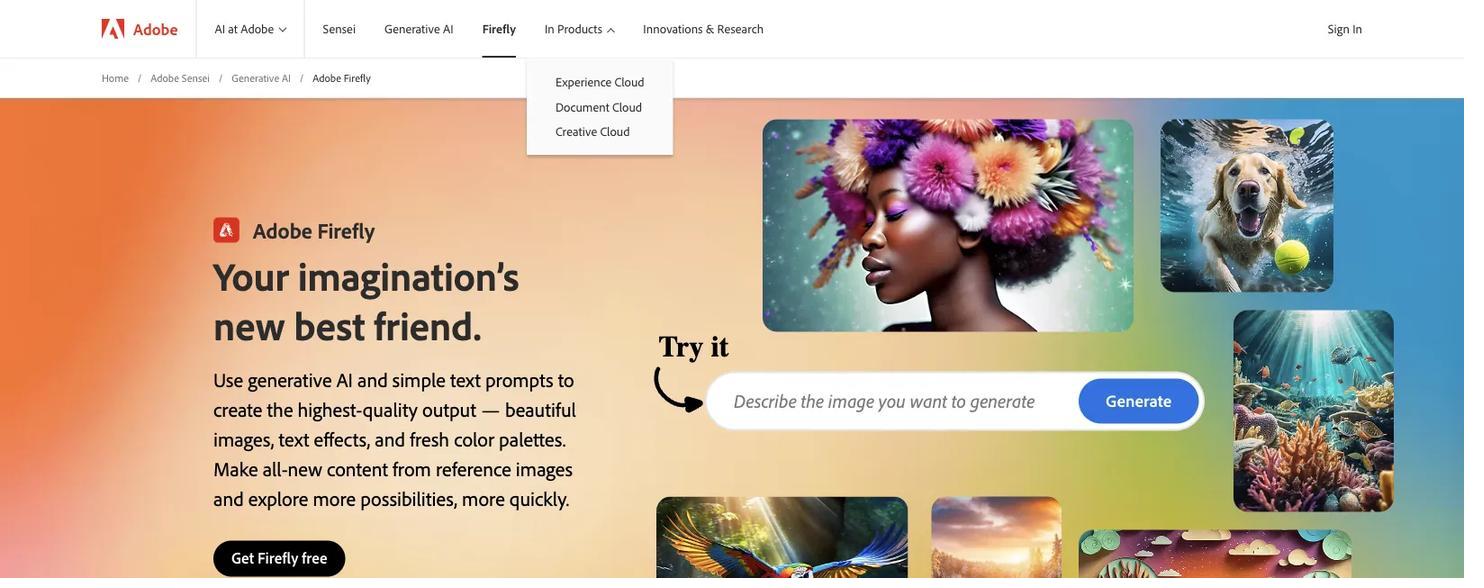 Task type: locate. For each thing, give the bounding box(es) containing it.
to
[[558, 366, 574, 392]]

generative
[[248, 366, 332, 392]]

adobe sensei link
[[151, 70, 210, 85]]

0 horizontal spatial more
[[313, 485, 356, 510]]

generative ai left firefly link at the left of the page
[[385, 21, 454, 37]]

cloud inside creative cloud link
[[600, 124, 630, 139]]

new up use
[[213, 300, 285, 350]]

1 vertical spatial cloud
[[612, 99, 642, 114]]

generative right sensei link
[[385, 21, 440, 37]]

1 horizontal spatial generative ai link
[[367, 0, 464, 58]]

1 vertical spatial and
[[375, 426, 405, 451]]

new inside use generative ai and simple text prompts to create the highest-quality output — beautiful images, text effects, and fresh color palettes. make all-new content from reference images and explore more possibilities, more quickly.
[[288, 455, 322, 481]]

ai left firefly link at the left of the page
[[443, 21, 454, 37]]

0 vertical spatial generative
[[385, 21, 440, 37]]

ai at adobe
[[215, 21, 274, 37]]

sign
[[1328, 21, 1350, 36]]

quickly.
[[509, 485, 569, 510]]

adobe
[[133, 18, 178, 39], [241, 21, 274, 37], [151, 71, 179, 84], [313, 71, 341, 84], [253, 216, 312, 243]]

1 horizontal spatial new
[[288, 455, 322, 481]]

get firefly free link
[[213, 541, 345, 577]]

adobe firefly logo image
[[213, 217, 240, 242]]

firefly up the your imagination's new best friend.
[[317, 216, 375, 243]]

experience
[[555, 74, 612, 90]]

images
[[516, 455, 573, 481]]

ai up highest-
[[336, 366, 353, 392]]

0 horizontal spatial generative ai
[[232, 71, 291, 84]]

generative down the ai at adobe 'dropdown button'
[[232, 71, 279, 84]]

ai inside use generative ai and simple text prompts to create the highest-quality output — beautiful images, text effects, and fresh color palettes. make all-new content from reference images and explore more possibilities, more quickly.
[[336, 366, 353, 392]]

text
[[450, 366, 481, 392], [279, 426, 309, 451]]

innovations & research link
[[625, 0, 775, 58]]

0 horizontal spatial new
[[213, 300, 285, 350]]

and
[[358, 366, 388, 392], [375, 426, 405, 451], [213, 485, 244, 510]]

in
[[1353, 21, 1362, 36], [545, 21, 554, 37]]

in right sign
[[1353, 21, 1362, 36]]

0 vertical spatial adobe firefly
[[313, 71, 371, 84]]

generative ai
[[385, 21, 454, 37], [232, 71, 291, 84]]

new up explore
[[288, 455, 322, 481]]

0 vertical spatial generative ai link
[[367, 0, 464, 58]]

new
[[213, 300, 285, 350], [288, 455, 322, 481]]

2 more from the left
[[462, 485, 505, 510]]

adobe firefly up your
[[253, 216, 375, 243]]

text down the
[[279, 426, 309, 451]]

adobe right the home
[[151, 71, 179, 84]]

and down quality
[[375, 426, 405, 451]]

1 in from the left
[[1353, 21, 1362, 36]]

cloud
[[615, 74, 644, 90], [612, 99, 642, 114], [600, 124, 630, 139]]

None text field
[[734, 387, 1079, 415]]

&
[[706, 21, 714, 37]]

0 vertical spatial sensei
[[323, 21, 356, 37]]

firefly link
[[464, 0, 527, 58]]

text up output
[[450, 366, 481, 392]]

1 horizontal spatial text
[[450, 366, 481, 392]]

innovations
[[643, 21, 703, 37]]

adobe inside 'dropdown button'
[[241, 21, 274, 37]]

cloud inside experience cloud link
[[615, 74, 644, 90]]

firefly
[[482, 21, 516, 37], [344, 71, 371, 84], [317, 216, 375, 243], [258, 548, 298, 567]]

document cloud link
[[527, 94, 673, 119]]

generate button
[[1079, 378, 1199, 423]]

fresh
[[410, 426, 449, 451]]

and up quality
[[358, 366, 388, 392]]

generative ai link
[[367, 0, 464, 58], [232, 70, 291, 85]]

1 vertical spatial generative ai link
[[232, 70, 291, 85]]

0 vertical spatial and
[[358, 366, 388, 392]]

1 vertical spatial adobe firefly
[[253, 216, 375, 243]]

adobe firefly
[[313, 71, 371, 84], [253, 216, 375, 243]]

ai
[[215, 21, 225, 37], [443, 21, 454, 37], [282, 71, 291, 84], [336, 366, 353, 392]]

reference
[[436, 455, 511, 481]]

cloud down document cloud link
[[600, 124, 630, 139]]

content
[[327, 455, 388, 481]]

in left products
[[545, 21, 554, 37]]

more
[[313, 485, 356, 510], [462, 485, 505, 510]]

in products button
[[527, 0, 625, 58]]

sensei right the ai at adobe 'dropdown button'
[[323, 21, 356, 37]]

sensei
[[323, 21, 356, 37], [182, 71, 210, 84]]

0 horizontal spatial in
[[545, 21, 554, 37]]

new inside the your imagination's new best friend.
[[213, 300, 285, 350]]

highest-
[[298, 396, 363, 421]]

beautiful
[[505, 396, 576, 421]]

creative cloud
[[555, 124, 630, 139]]

generate
[[1106, 390, 1172, 411]]

2 vertical spatial cloud
[[600, 124, 630, 139]]

1 horizontal spatial sensei
[[323, 21, 356, 37]]

sensei down the ai at adobe 'dropdown button'
[[182, 71, 210, 84]]

cloud inside document cloud link
[[612, 99, 642, 114]]

friend.
[[374, 300, 481, 350]]

adobe firefly down sensei link
[[313, 71, 371, 84]]

1 vertical spatial new
[[288, 455, 322, 481]]

cloud down experience cloud link
[[612, 99, 642, 114]]

ai down the ai at adobe 'dropdown button'
[[282, 71, 291, 84]]

adobe right "at"
[[241, 21, 274, 37]]

1 vertical spatial sensei
[[182, 71, 210, 84]]

adobe down sensei link
[[313, 71, 341, 84]]

0 vertical spatial cloud
[[615, 74, 644, 90]]

effects,
[[314, 426, 370, 451]]

ai at adobe button
[[197, 0, 304, 58]]

1 horizontal spatial more
[[462, 485, 505, 510]]

ai left "at"
[[215, 21, 225, 37]]

1 horizontal spatial generative ai
[[385, 21, 454, 37]]

firefly left in products on the top
[[482, 21, 516, 37]]

adobe right adobe, inc. "image" on the left top of page
[[133, 18, 178, 39]]

0 horizontal spatial text
[[279, 426, 309, 451]]

generative
[[385, 21, 440, 37], [232, 71, 279, 84]]

0 vertical spatial new
[[213, 300, 285, 350]]

2 in from the left
[[545, 21, 554, 37]]

get firefly free
[[231, 548, 327, 567]]

0 horizontal spatial generative ai link
[[232, 70, 291, 85]]

research
[[717, 21, 764, 37]]

cloud up document cloud link
[[615, 74, 644, 90]]

1 horizontal spatial in
[[1353, 21, 1362, 36]]

palettes.
[[499, 426, 566, 451]]

creative cloud link
[[527, 119, 673, 144]]

generative ai down the ai at adobe 'dropdown button'
[[232, 71, 291, 84]]

quality
[[363, 396, 418, 421]]

1 vertical spatial generative
[[232, 71, 279, 84]]

more down the 'reference'
[[462, 485, 505, 510]]

cloud for document cloud
[[612, 99, 642, 114]]

group containing experience cloud
[[527, 58, 673, 155]]

in products
[[545, 21, 602, 37]]

group
[[527, 58, 673, 155]]

more down content
[[313, 485, 356, 510]]

and down "make"
[[213, 485, 244, 510]]

0 horizontal spatial sensei
[[182, 71, 210, 84]]

simple
[[392, 366, 446, 392]]



Task type: describe. For each thing, give the bounding box(es) containing it.
in inside button
[[1353, 21, 1362, 36]]

cloud for experience cloud
[[615, 74, 644, 90]]

from
[[393, 455, 431, 481]]

make
[[213, 455, 258, 481]]

color
[[454, 426, 494, 451]]

imagination's
[[298, 250, 519, 300]]

create
[[213, 396, 262, 421]]

creative
[[555, 124, 597, 139]]

2 vertical spatial and
[[213, 485, 244, 510]]

adobe link
[[84, 0, 196, 58]]

explore
[[248, 485, 308, 510]]

0 vertical spatial generative ai
[[385, 21, 454, 37]]

home
[[102, 71, 129, 84]]

your
[[213, 250, 289, 300]]

sensei inside the adobe sensei link
[[182, 71, 210, 84]]

1 horizontal spatial generative
[[385, 21, 440, 37]]

—
[[481, 396, 500, 421]]

0 horizontal spatial generative
[[232, 71, 279, 84]]

best
[[294, 300, 365, 350]]

products
[[557, 21, 602, 37]]

adobe up your
[[253, 216, 312, 243]]

1 vertical spatial text
[[279, 426, 309, 451]]

firefly down sensei link
[[344, 71, 371, 84]]

experience cloud link
[[527, 69, 673, 94]]

document
[[555, 99, 609, 114]]

experience cloud
[[555, 74, 644, 90]]

prompts
[[485, 366, 553, 392]]

free
[[302, 548, 327, 567]]

ai inside 'dropdown button'
[[215, 21, 225, 37]]

images,
[[213, 426, 274, 451]]

0 vertical spatial text
[[450, 366, 481, 392]]

adobe sensei
[[151, 71, 210, 84]]

use
[[213, 366, 243, 392]]

get
[[231, 548, 254, 567]]

sign in
[[1328, 21, 1362, 36]]

1 more from the left
[[313, 485, 356, 510]]

your imagination's new best friend.
[[213, 250, 519, 350]]

1 vertical spatial generative ai
[[232, 71, 291, 84]]

sensei inside sensei link
[[323, 21, 356, 37]]

firefly right get
[[258, 548, 298, 567]]

in inside popup button
[[545, 21, 554, 37]]

adobe, inc. image
[[102, 19, 124, 39]]

possibilities,
[[360, 485, 457, 510]]

the
[[267, 396, 293, 421]]

at
[[228, 21, 238, 37]]

sign in button
[[1324, 14, 1366, 44]]

document cloud
[[555, 99, 642, 114]]

cloud for creative cloud
[[600, 124, 630, 139]]

output
[[422, 396, 476, 421]]

sensei link
[[305, 0, 367, 58]]

use generative ai and simple text prompts to create the highest-quality output — beautiful images, text effects, and fresh color palettes. make all-new content from reference images and explore more possibilities, more quickly.
[[213, 366, 576, 510]]

innovations & research
[[643, 21, 764, 37]]

all-
[[263, 455, 288, 481]]

home link
[[102, 70, 129, 85]]



Task type: vqa. For each thing, say whether or not it's contained in the screenshot.
Your imagination's new best friend.
yes



